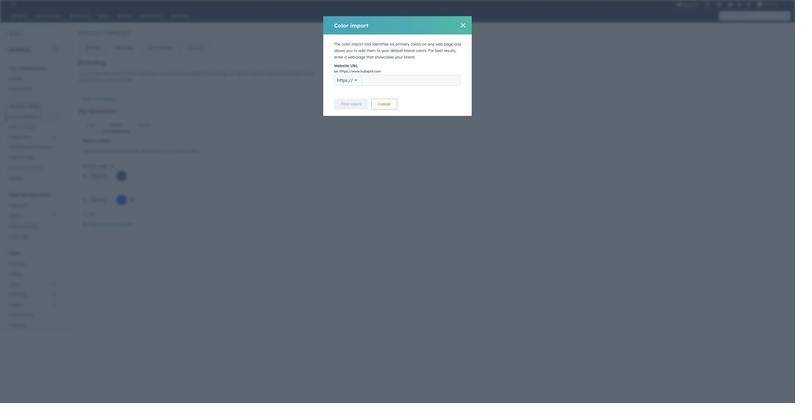 Task type: vqa. For each thing, say whether or not it's contained in the screenshot.
the Add button
yes



Task type: locate. For each thing, give the bounding box(es) containing it.
color right all
[[177, 149, 186, 154]]

ai assistants
[[9, 313, 32, 318]]

general link for preferences
[[5, 74, 61, 84]]

you up the a
[[346, 48, 353, 53]]

website for website
[[9, 303, 23, 308]]

general link down preferences
[[5, 74, 61, 84]]

0 horizontal spatial brand
[[89, 108, 107, 115]]

the color import tool identifies six primary colors on any web page and allows you to add them to your default brand colors. for best results, enter a web page that showcases your brand.
[[335, 42, 461, 60]]

navigation
[[79, 41, 211, 55]]

website inside website url ex: https://www.hubspot.com
[[335, 63, 349, 68]]

1 horizontal spatial will
[[229, 71, 235, 76]]

import inside button
[[89, 222, 102, 227]]

six
[[390, 42, 395, 47]]

public
[[94, 78, 105, 83]]

2 horizontal spatial to
[[377, 48, 381, 53]]

1 vertical spatial general
[[9, 76, 22, 81]]

general inside your preferences element
[[9, 76, 22, 81]]

1 vertical spatial defaults
[[158, 45, 172, 50]]

2 vertical spatial defaults
[[24, 114, 39, 119]]

1 vertical spatial import
[[352, 42, 364, 47]]

0 vertical spatial back
[[9, 31, 18, 36]]

import up the add
[[352, 42, 364, 47]]

2 horizontal spatial you
[[346, 48, 353, 53]]

currency
[[188, 45, 204, 50]]

results,
[[444, 48, 457, 53]]

website inside button
[[9, 303, 23, 308]]

website down marketing
[[9, 303, 23, 308]]

1 vertical spatial and
[[103, 71, 110, 76]]

0 vertical spatial general link
[[79, 41, 108, 54]]

1 vertical spatial will
[[106, 149, 112, 154]]

you left can
[[151, 71, 157, 76]]

general up logo
[[86, 45, 100, 50]]

general link up logo
[[79, 41, 108, 54]]

will left populate
[[106, 149, 112, 154]]

import inside the color import tool identifies six primary colors on any web page and allows you to add them to your default brand colors. for best results, enter a web page that showcases your brand.
[[352, 42, 364, 47]]

0 horizontal spatial defaults
[[24, 114, 39, 119]]

tracking code link
[[5, 153, 61, 163]]

account for users & teams
[[9, 103, 26, 109]]

best
[[436, 48, 443, 53]]

0 horizontal spatial and
[[103, 71, 110, 76]]

0 horizontal spatial import
[[9, 224, 21, 229]]

& inside 'link'
[[23, 166, 25, 170]]

0 horizontal spatial branding
[[79, 59, 106, 66]]

marketplaces button
[[714, 0, 725, 9]]

branding.
[[185, 71, 202, 76]]

brand colors
[[83, 138, 110, 144]]

back to branding button
[[79, 97, 116, 102]]

content.
[[118, 78, 133, 83]]

security
[[9, 176, 23, 181]]

1 vertical spatial general link
[[5, 74, 61, 84]]

you inside the color import tool identifies six primary colors on any web page and allows you to add them to your default brand colors. for best results, enter a web page that showcases your brand.
[[346, 48, 353, 53]]

0 vertical spatial url
[[351, 63, 358, 68]]

account setup element
[[5, 103, 61, 183]]

these left settings
[[203, 71, 213, 76]]

& inside data management element
[[22, 224, 25, 229]]

find colors button
[[335, 99, 368, 110]]

colors left from
[[104, 222, 115, 227]]

color right "the"
[[342, 42, 351, 47]]

properties
[[9, 203, 27, 208]]

1 horizontal spatial back
[[83, 97, 92, 102]]

1 vertical spatial back
[[83, 97, 92, 102]]

0 horizontal spatial back
[[9, 31, 18, 36]]

that
[[367, 55, 374, 60]]

these inside set your logo and colors for tools where you can show your branding. these settings will help you quickly choose brand options when creating public facing content.
[[203, 71, 213, 76]]

user defaults link
[[140, 41, 180, 54]]

account defaults up users & teams
[[9, 114, 39, 119]]

& right privacy
[[23, 166, 25, 170]]

url inside website url ex: https://www.hubspot.com
[[351, 63, 358, 68]]

notifications link
[[5, 84, 61, 94]]

search image
[[785, 14, 788, 18]]

colors for these colors will populate under "brand colors" in all color pickers.
[[94, 149, 105, 154]]

back for back
[[9, 31, 18, 36]]

to down identifies
[[377, 48, 381, 53]]

and up facing
[[103, 71, 110, 76]]

defaults up users & teams link
[[24, 114, 39, 119]]

& for teams
[[20, 125, 22, 129]]

and
[[455, 42, 461, 47], [103, 71, 110, 76]]

1 vertical spatial url
[[126, 222, 134, 227]]

page down the add
[[357, 55, 366, 60]]

close image
[[461, 23, 466, 28]]

0 horizontal spatial url
[[126, 222, 134, 227]]

1 horizontal spatial general link
[[79, 41, 108, 54]]

web right the a
[[348, 55, 356, 60]]

1 horizontal spatial import
[[89, 222, 102, 227]]

tools
[[129, 71, 138, 76]]

your
[[9, 66, 19, 71]]

0 horizontal spatial page
[[357, 55, 366, 60]]

import
[[351, 22, 369, 29], [352, 42, 364, 47]]

2 vertical spatial color
[[99, 164, 108, 169]]

primary
[[396, 42, 410, 47]]

#
[[83, 174, 86, 180], [83, 198, 86, 204]]

1 horizontal spatial general
[[86, 45, 100, 50]]

0 horizontal spatial general link
[[5, 74, 61, 84]]

add
[[89, 212, 96, 217]]

help
[[236, 71, 244, 76]]

0 vertical spatial these
[[203, 71, 213, 76]]

0 vertical spatial #
[[83, 174, 86, 180]]

upgrade image
[[677, 2, 682, 7]]

0 vertical spatial and
[[455, 42, 461, 47]]

0 vertical spatial general
[[86, 45, 100, 50]]

website button
[[5, 300, 61, 310]]

your up creating
[[86, 71, 93, 76]]

0 horizontal spatial website
[[9, 303, 23, 308]]

colors inside set your logo and colors for tools where you can show your branding. these settings will help you quickly choose brand options when creating public facing content.
[[111, 71, 122, 76]]

inbox button
[[5, 280, 61, 290]]

upgrade
[[683, 3, 698, 7]]

1 vertical spatial branding
[[79, 59, 106, 66]]

colors right the find
[[351, 102, 362, 107]]

branding inside branding "link"
[[116, 45, 133, 50]]

1 horizontal spatial page
[[444, 42, 454, 47]]

brand.
[[404, 55, 416, 60]]

general inside navigation
[[86, 45, 100, 50]]

# up add button
[[83, 198, 86, 204]]

logo
[[95, 71, 102, 76]]

meetings link
[[5, 259, 61, 269]]

defaults for account defaults link
[[24, 114, 39, 119]]

branding
[[116, 45, 133, 50], [79, 59, 106, 66]]

users
[[9, 125, 19, 129]]

2 horizontal spatial brand
[[405, 48, 415, 53]]

colors
[[411, 42, 422, 47], [111, 71, 122, 76], [351, 102, 362, 107], [97, 138, 110, 144], [94, 149, 105, 154], [104, 222, 115, 227]]

page up results,
[[444, 42, 454, 47]]

your down default
[[395, 55, 403, 60]]

import down 'add'
[[89, 222, 102, 227]]

1 horizontal spatial web
[[436, 42, 443, 47]]

defaults right user
[[158, 45, 172, 50]]

color up the primary color text field
[[99, 164, 108, 169]]

to left the add
[[354, 48, 358, 53]]

objects button
[[5, 211, 61, 221]]

url inside import colors from url button
[[126, 222, 134, 227]]

ai assistants link
[[5, 310, 61, 321]]

notifications
[[9, 87, 32, 92]]

1 vertical spatial these
[[83, 149, 93, 154]]

hubspot image
[[10, 1, 16, 8]]

page
[[444, 42, 454, 47], [357, 55, 366, 60]]

1 horizontal spatial branding
[[116, 45, 133, 50]]

menu item
[[702, 0, 703, 9]]

to left branding
[[93, 97, 97, 102]]

assistants
[[14, 313, 32, 318]]

1 horizontal spatial brand
[[279, 71, 290, 76]]

1 vertical spatial account defaults
[[9, 114, 39, 119]]

0 vertical spatial will
[[229, 71, 235, 76]]

branding up logo
[[79, 59, 106, 66]]

1 vertical spatial website
[[9, 303, 23, 308]]

website up ex:
[[335, 63, 349, 68]]

themes
[[137, 123, 151, 128]]

colors for find colors
[[351, 102, 362, 107]]

these down brand
[[83, 149, 93, 154]]

defaults inside 'link'
[[158, 45, 172, 50]]

tab list
[[79, 119, 787, 132]]

add
[[359, 48, 366, 53]]

colors up colors.
[[411, 42, 422, 47]]

1 horizontal spatial color
[[177, 149, 186, 154]]

color inside the color import tool identifies six primary colors on any web page and allows you to add them to your default brand colors. for best results, enter a web page that showcases your brand.
[[342, 42, 351, 47]]

2 vertical spatial account
[[9, 114, 23, 119]]

can
[[158, 71, 165, 76]]

1 vertical spatial brand
[[279, 71, 290, 76]]

1 vertical spatial &
[[23, 166, 25, 170]]

Search HubSpot search field
[[720, 11, 786, 21]]

and up results,
[[455, 42, 461, 47]]

colors right brand
[[97, 138, 110, 144]]

defaults up branding "link"
[[105, 29, 131, 37]]

calling icon image
[[706, 2, 711, 7]]

hubspot link
[[6, 1, 20, 8]]

0 vertical spatial brand
[[405, 48, 415, 53]]

general link
[[79, 41, 108, 54], [5, 74, 61, 84]]

import inside data management element
[[9, 224, 21, 229]]

import right color at left top
[[351, 22, 369, 29]]

account defaults up branding "link"
[[79, 29, 131, 37]]

defaults for user defaults 'link' on the left top
[[158, 45, 172, 50]]

0 vertical spatial &
[[20, 125, 22, 129]]

account defaults
[[79, 29, 131, 37], [9, 114, 39, 119]]

0 vertical spatial color
[[342, 42, 351, 47]]

calling link
[[5, 269, 61, 280]]

user
[[148, 45, 156, 50]]

defaults inside account setup element
[[24, 114, 39, 119]]

import for import colors from url
[[89, 222, 102, 227]]

cancel
[[378, 102, 391, 107]]

back link
[[0, 29, 22, 39]]

1 # from the top
[[83, 174, 86, 180]]

brand right choose
[[279, 71, 290, 76]]

color import
[[335, 22, 369, 29]]

audit
[[9, 234, 18, 239]]

1 horizontal spatial and
[[455, 42, 461, 47]]

url right from
[[126, 222, 134, 227]]

settings
[[9, 46, 31, 53]]

2 vertical spatial &
[[22, 224, 25, 229]]

2 # from the top
[[83, 198, 86, 204]]

& left export
[[22, 224, 25, 229]]

marketplace
[[9, 145, 31, 150]]

1 horizontal spatial website
[[335, 63, 349, 68]]

0 horizontal spatial account defaults
[[9, 114, 39, 119]]

1 horizontal spatial defaults
[[105, 29, 131, 37]]

menu containing pomatoes
[[674, 0, 790, 9]]

colors down brand colors
[[94, 149, 105, 154]]

marketplace downloads
[[9, 145, 52, 150]]

colors inside button
[[104, 222, 115, 227]]

allows
[[335, 48, 345, 53]]

2 horizontal spatial defaults
[[158, 45, 172, 50]]

1 vertical spatial color
[[177, 149, 186, 154]]

web
[[436, 42, 443, 47], [348, 55, 356, 60]]

back up my on the left top of page
[[83, 97, 92, 102]]

navigation containing general
[[79, 41, 211, 55]]

1 horizontal spatial account defaults
[[79, 29, 131, 37]]

1 vertical spatial #
[[83, 198, 86, 204]]

0 vertical spatial web
[[436, 42, 443, 47]]

general for your
[[9, 76, 22, 81]]

None text field
[[88, 195, 114, 206]]

options
[[291, 71, 304, 76]]

0 vertical spatial account
[[79, 29, 104, 37]]

privacy
[[9, 166, 22, 170]]

user defaults
[[148, 45, 172, 50]]

users & teams
[[9, 125, 35, 129]]

import colors from url button
[[83, 222, 134, 229]]

web up best at right top
[[436, 42, 443, 47]]

users & teams link
[[5, 122, 61, 132]]

brand inside set your logo and colors for tools where you can show your branding. these settings will help you quickly choose brand options when creating public facing content.
[[279, 71, 290, 76]]

2 horizontal spatial color
[[342, 42, 351, 47]]

0 vertical spatial website
[[335, 63, 349, 68]]

account
[[79, 29, 104, 37], [9, 103, 26, 109], [9, 114, 23, 119]]

# down primary
[[83, 174, 86, 180]]

0 horizontal spatial these
[[83, 149, 93, 154]]

color for the color import tool identifies six primary colors on any web page and allows you to add them to your default brand colors. for best results, enter a web page that showcases your brand.
[[342, 42, 351, 47]]

0 horizontal spatial color
[[99, 164, 108, 169]]

identifies
[[373, 42, 389, 47]]

brand up brand.
[[405, 48, 415, 53]]

themes link
[[130, 119, 159, 132]]

brand
[[83, 138, 96, 144]]

0 horizontal spatial general
[[9, 76, 22, 81]]

brand down back to branding button
[[89, 108, 107, 115]]

back for back to branding
[[83, 97, 92, 102]]

1 horizontal spatial you
[[245, 71, 251, 76]]

0 vertical spatial branding
[[116, 45, 133, 50]]

will left help
[[229, 71, 235, 76]]

account setup
[[9, 103, 40, 109]]

branding up for
[[116, 45, 133, 50]]

menu
[[674, 0, 790, 9]]

1 horizontal spatial url
[[351, 63, 358, 68]]

import down objects
[[9, 224, 21, 229]]

data
[[9, 193, 19, 198]]

& for export
[[22, 224, 25, 229]]

management
[[21, 193, 49, 198]]

colors"
[[154, 149, 166, 154]]

set
[[79, 71, 84, 76]]

back up settings
[[9, 31, 18, 36]]

general down "your"
[[9, 76, 22, 81]]

colors inside button
[[351, 102, 362, 107]]

colors up facing
[[111, 71, 122, 76]]

and inside the color import tool identifies six primary colors on any web page and allows you to add them to your default brand colors. for best results, enter a web page that showcases your brand.
[[455, 42, 461, 47]]

general link inside navigation
[[79, 41, 108, 54]]

https:// button
[[335, 75, 362, 86]]

you right help
[[245, 71, 251, 76]]

1 vertical spatial web
[[348, 55, 356, 60]]

1 vertical spatial account
[[9, 103, 26, 109]]

website for website url ex: https://www.hubspot.com
[[335, 63, 349, 68]]

defaults
[[105, 29, 131, 37], [158, 45, 172, 50], [24, 114, 39, 119]]

0 vertical spatial defaults
[[105, 29, 131, 37]]

branding
[[98, 97, 116, 102]]

& right users at the left top of page
[[20, 125, 22, 129]]

1 horizontal spatial these
[[203, 71, 213, 76]]

url up https://www.hubspot.com
[[351, 63, 358, 68]]



Task type: describe. For each thing, give the bounding box(es) containing it.
help image
[[729, 2, 734, 7]]

showcases
[[375, 55, 394, 60]]

your preferences element
[[5, 65, 61, 94]]

0 horizontal spatial you
[[151, 71, 157, 76]]

notifications image
[[747, 2, 752, 7]]

integrations
[[9, 135, 31, 140]]

0 horizontal spatial web
[[348, 55, 356, 60]]

setup
[[27, 103, 40, 109]]

account for branding
[[79, 29, 104, 37]]

pomatoes button
[[755, 0, 789, 9]]

default
[[391, 48, 403, 53]]

tab list containing logo
[[79, 119, 787, 132]]

integrations button
[[5, 132, 61, 142]]

color for primary color
[[99, 164, 108, 169]]

domain text field
[[362, 75, 461, 86]]

general link for defaults
[[79, 41, 108, 54]]

creating
[[79, 78, 93, 83]]

& for consent
[[23, 166, 25, 170]]

logo
[[86, 123, 95, 128]]

help button
[[727, 0, 736, 9]]

tools element
[[5, 251, 61, 331]]

colors
[[110, 123, 122, 128]]

your up the showcases
[[382, 48, 390, 53]]

website url ex: https://www.hubspot.com
[[335, 63, 381, 73]]

your preferences
[[9, 66, 45, 71]]

under
[[130, 149, 140, 154]]

find
[[341, 102, 349, 107]]

0 vertical spatial page
[[444, 42, 454, 47]]

where
[[139, 71, 149, 76]]

tyler black image
[[758, 2, 763, 7]]

settings image
[[738, 2, 743, 7]]

and inside set your logo and colors for tools where you can show your branding. these settings will help you quickly choose brand options when creating public facing content.
[[103, 71, 110, 76]]

https://
[[337, 78, 353, 83]]

0 vertical spatial import
[[351, 22, 369, 29]]

0 horizontal spatial will
[[106, 149, 112, 154]]

audit logs
[[9, 234, 28, 239]]

your right show
[[176, 71, 184, 76]]

ai
[[9, 313, 13, 318]]

show
[[166, 71, 175, 76]]

import for import & export
[[9, 224, 21, 229]]

https://www.hubspot.com
[[340, 69, 381, 73]]

colors for brand colors
[[97, 138, 110, 144]]

0 horizontal spatial to
[[93, 97, 97, 102]]

objects
[[9, 214, 22, 219]]

populate
[[113, 149, 129, 154]]

colors inside the color import tool identifies six primary colors on any web page and allows you to add them to your default brand colors. for best results, enter a web page that showcases your brand.
[[411, 42, 422, 47]]

brand inside the color import tool identifies six primary colors on any web page and allows you to add them to your default brand colors. for best results, enter a web page that showcases your brand.
[[405, 48, 415, 53]]

set your logo and colors for tools where you can show your branding. these settings will help you quickly choose brand options when creating public facing content.
[[79, 71, 315, 83]]

cancel button
[[372, 99, 398, 110]]

for
[[429, 48, 435, 53]]

will inside set your logo and colors for tools where you can show your branding. these settings will help you quickly choose brand options when creating public facing content.
[[229, 71, 235, 76]]

chatspot link
[[5, 321, 61, 331]]

0 vertical spatial account defaults
[[79, 29, 131, 37]]

enter
[[335, 55, 344, 60]]

export
[[26, 224, 38, 229]]

quickly
[[252, 71, 265, 76]]

"brand
[[141, 149, 153, 154]]

import & export link
[[5, 221, 61, 232]]

account defaults inside account defaults link
[[9, 114, 39, 119]]

marketplaces image
[[717, 2, 722, 7]]

1 vertical spatial page
[[357, 55, 366, 60]]

logs
[[19, 234, 28, 239]]

colors.
[[416, 48, 428, 53]]

colors for import colors from url
[[104, 222, 115, 227]]

2 vertical spatial brand
[[89, 108, 107, 115]]

choose
[[266, 71, 278, 76]]

color import dialog
[[324, 16, 472, 116]]

primary color
[[83, 164, 108, 169]]

inbox
[[9, 282, 19, 287]]

color
[[335, 22, 349, 29]]

branding link
[[108, 41, 140, 54]]

marketing button
[[5, 290, 61, 300]]

settings link
[[737, 1, 744, 7]]

marketplace downloads link
[[5, 142, 61, 153]]

Primary color text field
[[88, 171, 114, 182]]

from
[[116, 222, 125, 227]]

search button
[[782, 11, 791, 21]]

privacy & consent link
[[5, 163, 61, 173]]

calling icon button
[[704, 1, 713, 8]]

tracking code
[[9, 155, 34, 160]]

downloads
[[32, 145, 52, 150]]

privacy & consent
[[9, 166, 41, 170]]

pickers.
[[187, 149, 200, 154]]

them
[[367, 48, 376, 53]]

tracking
[[9, 155, 24, 160]]

general for account
[[86, 45, 100, 50]]

colors link
[[103, 119, 130, 132]]

ex:
[[335, 69, 339, 73]]

for
[[123, 71, 128, 76]]

1 horizontal spatial to
[[354, 48, 358, 53]]

facing
[[106, 78, 117, 83]]

security link
[[5, 173, 61, 183]]

back to branding
[[83, 97, 116, 102]]

preferences
[[20, 66, 45, 71]]

my brand kit
[[79, 108, 116, 115]]

data management element
[[5, 192, 61, 242]]

tools
[[9, 251, 20, 256]]

consent
[[27, 166, 41, 170]]

my
[[79, 108, 87, 115]]

marketing
[[9, 293, 27, 297]]

these colors will populate under "brand colors" in all color pickers.
[[83, 149, 200, 154]]

calling
[[9, 272, 21, 277]]

primary
[[83, 164, 98, 169]]

teams
[[23, 125, 35, 129]]

currency link
[[180, 41, 211, 54]]



